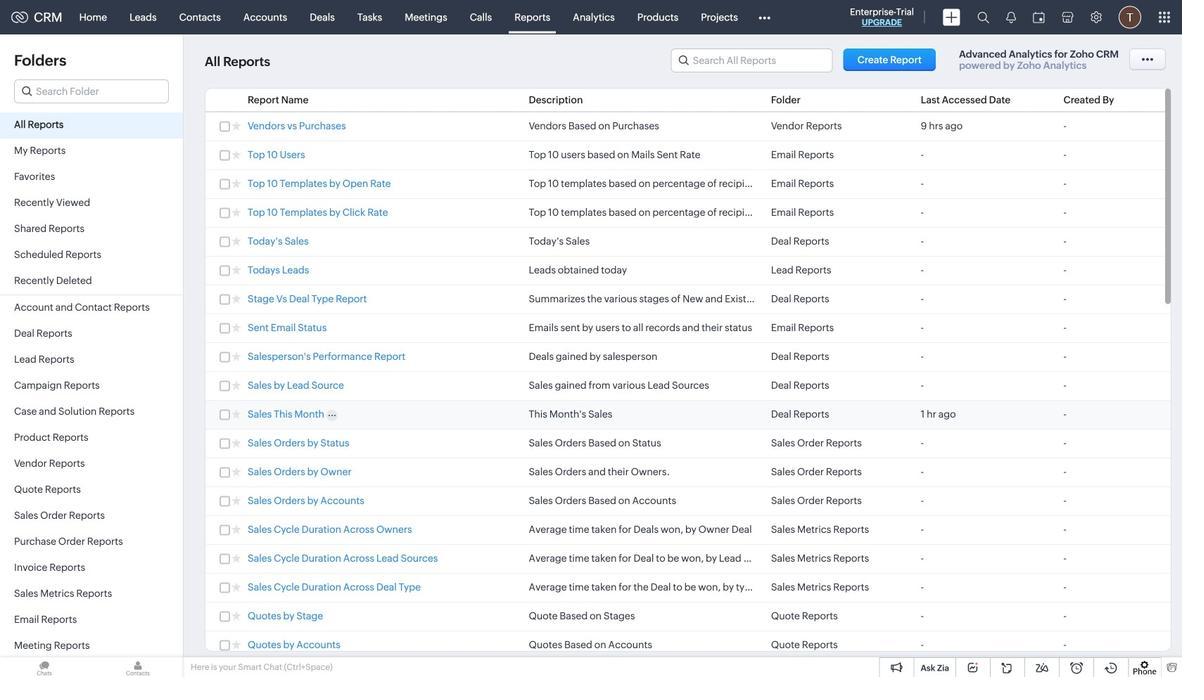 Task type: describe. For each thing, give the bounding box(es) containing it.
chats image
[[0, 658, 89, 678]]

profile image
[[1119, 6, 1141, 28]]

Other Modules field
[[749, 6, 779, 28]]

contacts image
[[94, 658, 182, 678]]

Search All Reports text field
[[672, 49, 832, 72]]

calendar image
[[1033, 12, 1045, 23]]

signals element
[[998, 0, 1024, 34]]

search element
[[969, 0, 998, 34]]

profile element
[[1110, 0, 1150, 34]]



Task type: vqa. For each thing, say whether or not it's contained in the screenshot.
text field
no



Task type: locate. For each thing, give the bounding box(es) containing it.
create menu element
[[934, 0, 969, 34]]

Search Folder text field
[[15, 80, 168, 103]]

signals image
[[1006, 11, 1016, 23]]

logo image
[[11, 12, 28, 23]]

search image
[[977, 11, 989, 23]]

create menu image
[[943, 9, 960, 26]]



